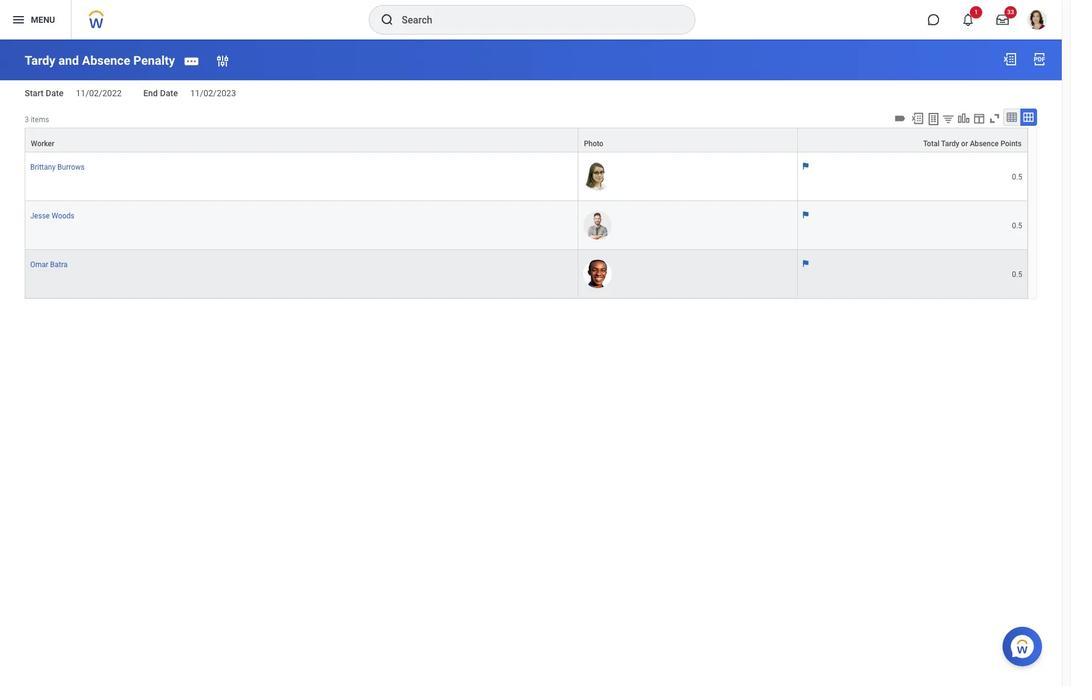 Task type: locate. For each thing, give the bounding box(es) containing it.
1 vertical spatial absence
[[970, 139, 999, 148]]

date for end date
[[160, 88, 178, 98]]

export to excel image left view printable version (pdf) icon
[[1003, 52, 1018, 67]]

absence up start date element
[[82, 53, 130, 68]]

2 vertical spatial 0.5
[[1013, 271, 1023, 279]]

omar
[[30, 260, 48, 269]]

1 vertical spatial tardy
[[942, 139, 960, 148]]

row containing brittany burrows
[[25, 152, 1028, 201]]

total tardy or absence points button
[[799, 128, 1028, 152]]

tardy left or
[[942, 139, 960, 148]]

1 vertical spatial verbal warning element
[[804, 211, 1023, 231]]

1 vertical spatial verbal warning image
[[804, 260, 810, 267]]

1 date from the left
[[46, 88, 64, 98]]

0 vertical spatial absence
[[82, 53, 130, 68]]

row containing jesse woods
[[25, 201, 1028, 250]]

3 row from the top
[[25, 201, 1028, 250]]

0 horizontal spatial date
[[46, 88, 64, 98]]

brittany burrows link
[[30, 160, 85, 171]]

2 vertical spatial verbal warning element
[[804, 260, 1023, 280]]

1 0.5 from the top
[[1013, 173, 1023, 182]]

row containing omar batra
[[25, 250, 1028, 299]]

2 0.5 from the top
[[1013, 222, 1023, 230]]

verbal warning image
[[804, 162, 810, 170], [804, 260, 810, 267]]

search image
[[380, 12, 395, 27]]

menu
[[31, 15, 55, 24]]

1 horizontal spatial date
[[160, 88, 178, 98]]

woods
[[52, 212, 75, 220]]

date right start
[[46, 88, 64, 98]]

1 verbal warning image from the top
[[804, 162, 810, 170]]

date for start date
[[46, 88, 64, 98]]

view printable version (pdf) image
[[1033, 52, 1048, 67]]

3 verbal warning element from the top
[[804, 260, 1023, 280]]

toolbar
[[892, 108, 1038, 128]]

absence right or
[[970, 139, 999, 148]]

3 0.5 from the top
[[1013, 271, 1023, 279]]

export to worksheets image
[[927, 111, 941, 126]]

verbal warning element for omar batra
[[804, 260, 1023, 280]]

row
[[25, 128, 1028, 152], [25, 152, 1028, 201], [25, 201, 1028, 250], [25, 250, 1028, 299]]

absence
[[82, 53, 130, 68], [970, 139, 999, 148]]

1 verbal warning element from the top
[[804, 162, 1023, 182]]

change selection image
[[215, 54, 230, 68]]

0 vertical spatial tardy
[[25, 53, 55, 68]]

4 row from the top
[[25, 250, 1028, 299]]

table image
[[1006, 111, 1019, 123]]

2 verbal warning element from the top
[[804, 211, 1023, 231]]

start date element
[[76, 81, 122, 99]]

0 horizontal spatial absence
[[82, 53, 130, 68]]

0 horizontal spatial export to excel image
[[911, 111, 925, 125]]

1 button
[[955, 6, 983, 33]]

1 horizontal spatial export to excel image
[[1003, 52, 1018, 67]]

toolbar inside tardy and absence penalty main content
[[892, 108, 1038, 128]]

0 horizontal spatial tardy
[[25, 53, 55, 68]]

2 date from the left
[[160, 88, 178, 98]]

2 verbal warning image from the top
[[804, 260, 810, 267]]

date
[[46, 88, 64, 98], [160, 88, 178, 98]]

1 horizontal spatial tardy
[[942, 139, 960, 148]]

burrows
[[57, 163, 85, 171]]

justify image
[[11, 12, 26, 27]]

0 vertical spatial export to excel image
[[1003, 52, 1018, 67]]

0 vertical spatial verbal warning image
[[804, 162, 810, 170]]

jesse woods
[[30, 212, 75, 220]]

2 row from the top
[[25, 152, 1028, 201]]

verbal warning image up verbal warning icon
[[804, 162, 810, 170]]

expand/collapse chart image
[[957, 111, 971, 125]]

batra
[[50, 260, 68, 269]]

tardy
[[25, 53, 55, 68], [942, 139, 960, 148]]

export to excel image left export to worksheets icon
[[911, 111, 925, 125]]

end date
[[143, 88, 178, 98]]

33
[[1008, 9, 1015, 15]]

tag image
[[894, 111, 908, 125]]

employee's photo (brittany burrows) image
[[584, 162, 612, 191]]

brittany burrows
[[30, 163, 85, 171]]

start
[[25, 88, 44, 98]]

0.5
[[1013, 173, 1023, 182], [1013, 222, 1023, 230], [1013, 271, 1023, 279]]

notifications large image
[[962, 14, 975, 26]]

0 vertical spatial verbal warning element
[[804, 162, 1023, 182]]

omar batra link
[[30, 258, 68, 269]]

1 row from the top
[[25, 128, 1028, 152]]

brittany
[[30, 163, 56, 171]]

date right end
[[160, 88, 178, 98]]

photo button
[[579, 128, 798, 152]]

11/02/2023
[[190, 88, 236, 98]]

tardy left and
[[25, 53, 55, 68]]

employee's photo (jesse woods) image
[[584, 211, 612, 239]]

export to excel image
[[1003, 52, 1018, 67], [911, 111, 925, 125]]

verbal warning element
[[804, 162, 1023, 182], [804, 211, 1023, 231], [804, 260, 1023, 280]]

tardy inside the total tardy or absence points popup button
[[942, 139, 960, 148]]

1 vertical spatial 0.5
[[1013, 222, 1023, 230]]

0 vertical spatial 0.5
[[1013, 173, 1023, 182]]

start date
[[25, 88, 64, 98]]

verbal warning image down verbal warning icon
[[804, 260, 810, 267]]

verbal warning element for brittany burrows
[[804, 162, 1023, 182]]

1 horizontal spatial absence
[[970, 139, 999, 148]]

0.5 for jesse woods
[[1013, 222, 1023, 230]]

penalty
[[133, 53, 175, 68]]

tardy and absence penalty link
[[25, 53, 175, 68]]



Task type: describe. For each thing, give the bounding box(es) containing it.
or
[[962, 139, 969, 148]]

omar batra
[[30, 260, 68, 269]]

photo
[[584, 139, 604, 148]]

verbal warning image for brittany burrows
[[804, 162, 810, 170]]

11/02/2022
[[76, 88, 122, 98]]

employee's photo (omar batra) image
[[584, 260, 612, 288]]

verbal warning element for jesse woods
[[804, 211, 1023, 231]]

total
[[924, 139, 940, 148]]

and
[[59, 53, 79, 68]]

verbal warning image
[[804, 211, 810, 219]]

menu button
[[0, 0, 71, 39]]

worker
[[31, 139, 54, 148]]

row containing worker
[[25, 128, 1028, 152]]

end
[[143, 88, 158, 98]]

points
[[1001, 139, 1022, 148]]

1 vertical spatial export to excel image
[[911, 111, 925, 125]]

tardy and absence penalty main content
[[0, 39, 1062, 310]]

select to filter grid data image
[[942, 112, 956, 125]]

expand table image
[[1023, 111, 1035, 123]]

tardy and absence penalty
[[25, 53, 175, 68]]

click to view/edit grid preferences image
[[973, 111, 986, 125]]

jesse
[[30, 212, 50, 220]]

notifications element
[[1034, 25, 1044, 35]]

1
[[975, 9, 978, 15]]

end date element
[[190, 81, 236, 99]]

Search Workday  search field
[[402, 6, 670, 33]]

worker button
[[25, 128, 578, 152]]

3 items
[[25, 115, 49, 124]]

total tardy or absence points
[[924, 139, 1022, 148]]

inbox large image
[[997, 14, 1009, 26]]

0.5 for omar batra
[[1013, 271, 1023, 279]]

fullscreen image
[[988, 111, 1002, 125]]

33 button
[[990, 6, 1017, 33]]

profile logan mcneil image
[[1028, 10, 1048, 32]]

verbal warning image for omar batra
[[804, 260, 810, 267]]

absence inside popup button
[[970, 139, 999, 148]]

items
[[31, 115, 49, 124]]

3
[[25, 115, 29, 124]]

jesse woods link
[[30, 209, 75, 220]]

0.5 for brittany burrows
[[1013, 173, 1023, 182]]

workday assistant region
[[1003, 622, 1048, 666]]



Task type: vqa. For each thing, say whether or not it's contained in the screenshot.
chevron right small image
no



